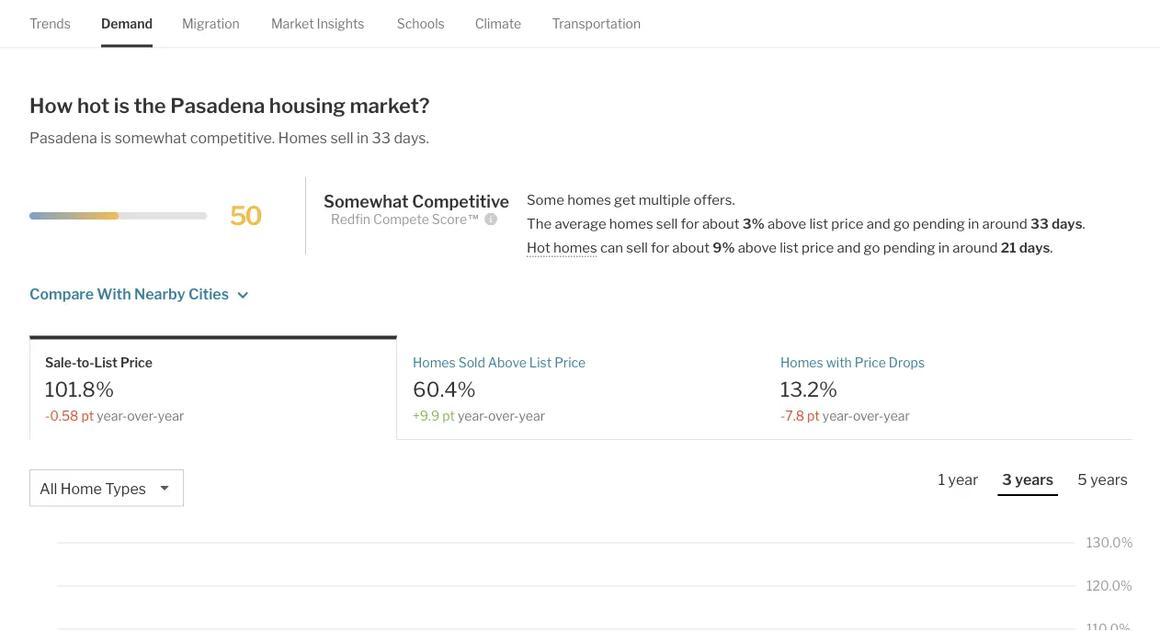 Task type: locate. For each thing, give the bounding box(es) containing it.
1 horizontal spatial price
[[555, 356, 586, 371]]

3 year- from the left
[[823, 408, 853, 424]]

list right 3%
[[809, 216, 828, 232]]

0 horizontal spatial in
[[357, 129, 369, 147]]

price right with
[[855, 356, 886, 371]]

homes down get
[[609, 216, 653, 232]]

0 vertical spatial sell
[[330, 129, 354, 147]]

2 horizontal spatial pt
[[807, 408, 820, 424]]

0.58
[[50, 408, 79, 424]]

1 vertical spatial pending
[[883, 239, 935, 256]]

how hot is the pasadena housing market?
[[29, 94, 430, 119]]

price
[[120, 356, 153, 371], [555, 356, 586, 371], [855, 356, 886, 371]]

1 horizontal spatial over-
[[488, 408, 519, 424]]

home.
[[55, 8, 92, 23]]

price inside sale-to-list price 101.8% -0.58 pt year-over-year
[[120, 356, 153, 371]]

is down the hot
[[100, 129, 111, 147]]

over- inside homes with price drops 13.2% -7.8 pt year-over-year
[[853, 408, 884, 424]]

2 horizontal spatial homes
[[781, 356, 823, 371]]

pasadena up pasadena is somewhat competitive. homes sell in 33 days.
[[170, 94, 265, 119]]

1 horizontal spatial years
[[1090, 471, 1128, 489]]

list
[[94, 356, 118, 371], [529, 356, 552, 371]]

0 horizontal spatial list
[[94, 356, 118, 371]]

how
[[29, 94, 73, 119]]

3 years button
[[998, 470, 1058, 497]]

year inside homes with price drops 13.2% -7.8 pt year-over-year
[[884, 408, 910, 424]]

1 - from the left
[[45, 408, 50, 424]]

pt inside sale-to-list price 101.8% -0.58 pt year-over-year
[[81, 408, 94, 424]]

1 vertical spatial sell
[[656, 216, 678, 232]]

over- inside homes sold above list price 60.4% +9.9 pt year-over-year
[[488, 408, 519, 424]]

2 vertical spatial in
[[938, 239, 950, 256]]

to-
[[77, 356, 94, 371]]

1 horizontal spatial homes
[[413, 356, 456, 371]]

0 horizontal spatial over-
[[127, 408, 158, 424]]

pt inside homes with price drops 13.2% -7.8 pt year-over-year
[[807, 408, 820, 424]]

homes sold above list price 60.4% +9.9 pt year-over-year
[[413, 356, 586, 424]]

days.
[[394, 129, 429, 147]]

2 horizontal spatial year-
[[823, 408, 853, 424]]

year- down 60.4%
[[458, 408, 488, 424]]

0 vertical spatial pasadena
[[170, 94, 265, 119]]

.
[[1083, 216, 1085, 232], [1050, 239, 1053, 256]]

0 vertical spatial and
[[867, 216, 891, 232]]

1 vertical spatial pasadena
[[29, 129, 97, 147]]

1 years from the left
[[1015, 471, 1054, 489]]

1 horizontal spatial list
[[809, 216, 828, 232]]

pt right +9.9
[[442, 408, 455, 424]]

homes inside homes with price drops 13.2% -7.8 pt year-over-year
[[781, 356, 823, 371]]

0 horizontal spatial pt
[[81, 408, 94, 424]]

2 pt from the left
[[442, 408, 455, 424]]

is
[[114, 94, 130, 119], [100, 129, 111, 147]]

0 horizontal spatial price
[[120, 356, 153, 371]]

competitive
[[412, 192, 509, 212]]

year- inside sale-to-list price 101.8% -0.58 pt year-over-year
[[97, 408, 127, 424]]

hot
[[527, 239, 550, 256]]

1 over- from the left
[[127, 408, 158, 424]]

homes
[[278, 129, 327, 147], [413, 356, 456, 371], [781, 356, 823, 371]]

0 horizontal spatial years
[[1015, 471, 1054, 489]]

21
[[1001, 239, 1016, 256]]

over- for 13.2%
[[853, 408, 884, 424]]

2 price from the left
[[555, 356, 586, 371]]

around up 21
[[982, 216, 1028, 232]]

1 vertical spatial 33
[[1031, 216, 1049, 232]]

pending
[[913, 216, 965, 232], [883, 239, 935, 256]]

homes up average at the top
[[567, 192, 611, 208]]

is left the
[[114, 94, 130, 119]]

drops
[[889, 356, 925, 371]]

over- for 101.8%
[[127, 408, 158, 424]]

competitive.
[[190, 129, 275, 147]]

price right above
[[555, 356, 586, 371]]

sale-to-list price 101.8% -0.58 pt year-over-year
[[45, 356, 184, 424]]

- down 101.8%
[[45, 408, 50, 424]]

above
[[768, 216, 807, 232], [738, 239, 777, 256]]

0 vertical spatial in
[[357, 129, 369, 147]]

2 vertical spatial sell
[[626, 239, 648, 256]]

1 vertical spatial and
[[837, 239, 861, 256]]

pt inside homes sold above list price 60.4% +9.9 pt year-over-year
[[442, 408, 455, 424]]

1 vertical spatial is
[[100, 129, 111, 147]]

sell down multiple
[[656, 216, 678, 232]]

homes down average at the top
[[553, 239, 597, 256]]

2 years from the left
[[1090, 471, 1128, 489]]

year
[[158, 408, 184, 424], [519, 408, 545, 424], [884, 408, 910, 424], [948, 471, 978, 489]]

about left 9% on the top right
[[672, 239, 710, 256]]

2 over- from the left
[[488, 408, 519, 424]]

pasadena down how
[[29, 129, 97, 147]]

homes up 60.4%
[[413, 356, 456, 371]]

homes down housing
[[278, 129, 327, 147]]

migration
[[182, 16, 240, 31]]

above down 3%
[[738, 239, 777, 256]]

insights
[[317, 16, 365, 31]]

year-
[[97, 408, 127, 424], [458, 408, 488, 424], [823, 408, 853, 424]]

year- inside homes with price drops 13.2% -7.8 pt year-over-year
[[823, 408, 853, 424]]

33
[[372, 129, 391, 147], [1031, 216, 1049, 232]]

0 vertical spatial go
[[894, 216, 910, 232]]

price inside homes with price drops 13.2% -7.8 pt year-over-year
[[855, 356, 886, 371]]

1 horizontal spatial list
[[529, 356, 552, 371]]

years
[[1015, 471, 1054, 489], [1090, 471, 1128, 489]]

1 horizontal spatial for
[[681, 216, 699, 232]]

pt right '0.58'
[[81, 408, 94, 424]]

and
[[867, 216, 891, 232], [837, 239, 861, 256]]

above right 3%
[[768, 216, 807, 232]]

for down offers.
[[681, 216, 699, 232]]

0 horizontal spatial pasadena
[[29, 129, 97, 147]]

price
[[831, 216, 864, 232], [802, 239, 834, 256]]

0 vertical spatial .
[[1083, 216, 1085, 232]]

-
[[45, 408, 50, 424], [781, 408, 785, 424]]

homes up 13.2%
[[781, 356, 823, 371]]

years inside 'button'
[[1015, 471, 1054, 489]]

sell
[[330, 129, 354, 147], [656, 216, 678, 232], [626, 239, 648, 256]]

™
[[467, 212, 480, 228]]

1 pt from the left
[[81, 408, 94, 424]]

market insights
[[271, 16, 365, 31]]

- inside sale-to-list price 101.8% -0.58 pt year-over-year
[[45, 408, 50, 424]]

0 vertical spatial list
[[809, 216, 828, 232]]

year for 13.2%
[[884, 408, 910, 424]]

2 horizontal spatial over-
[[853, 408, 884, 424]]

1 vertical spatial list
[[780, 239, 799, 256]]

nearby
[[134, 285, 185, 303]]

1 vertical spatial for
[[651, 239, 669, 256]]

market
[[271, 16, 314, 31]]

over- up the types
[[127, 408, 158, 424]]

1 horizontal spatial sell
[[626, 239, 648, 256]]

0 horizontal spatial homes
[[278, 129, 327, 147]]

migration link
[[182, 0, 240, 47]]

0 horizontal spatial for
[[651, 239, 669, 256]]

0 vertical spatial pending
[[913, 216, 965, 232]]

over- down above
[[488, 408, 519, 424]]

1 vertical spatial go
[[864, 239, 880, 256]]

year- for 60.4%
[[458, 408, 488, 424]]

homes for 13.2%
[[781, 356, 823, 371]]

years right the 5
[[1090, 471, 1128, 489]]

redfin compete score ™
[[331, 212, 480, 228]]

somewhat competitive
[[324, 192, 509, 212]]

1 horizontal spatial year-
[[458, 408, 488, 424]]

list up 101.8%
[[94, 356, 118, 371]]

0 horizontal spatial 33
[[372, 129, 391, 147]]

pasadena
[[170, 94, 265, 119], [29, 129, 97, 147]]

5 years button
[[1073, 470, 1133, 495]]

for down multiple
[[651, 239, 669, 256]]

1 vertical spatial days
[[1019, 239, 1050, 256]]

price right to-
[[120, 356, 153, 371]]

0 horizontal spatial list
[[780, 239, 799, 256]]

around left 21
[[953, 239, 998, 256]]

homes inside homes sold above list price 60.4% +9.9 pt year-over-year
[[413, 356, 456, 371]]

pt right '7.8'
[[807, 408, 820, 424]]

a
[[45, 8, 52, 23]]

1 horizontal spatial 33
[[1031, 216, 1049, 232]]

1 horizontal spatial and
[[867, 216, 891, 232]]

sell down housing
[[330, 129, 354, 147]]

offers.
[[694, 192, 735, 208]]

over- right '7.8'
[[853, 408, 884, 424]]

1 horizontal spatial pt
[[442, 408, 455, 424]]

list right above
[[529, 356, 552, 371]]

climate
[[475, 16, 521, 31]]

2 horizontal spatial price
[[855, 356, 886, 371]]

with
[[826, 356, 852, 371]]

0 vertical spatial 33
[[372, 129, 391, 147]]

1 horizontal spatial days
[[1052, 216, 1083, 232]]

to
[[29, 8, 42, 23]]

about
[[702, 216, 740, 232], [672, 239, 710, 256]]

1 horizontal spatial -
[[781, 408, 785, 424]]

3 pt from the left
[[807, 408, 820, 424]]

13.2%
[[781, 377, 838, 402]]

- for 13.2%
[[781, 408, 785, 424]]

for
[[681, 216, 699, 232], [651, 239, 669, 256]]

- inside homes with price drops 13.2% -7.8 pt year-over-year
[[781, 408, 785, 424]]

1 vertical spatial above
[[738, 239, 777, 256]]

5
[[1078, 471, 1087, 489]]

2 list from the left
[[529, 356, 552, 371]]

1 horizontal spatial is
[[114, 94, 130, 119]]

year- inside homes sold above list price 60.4% +9.9 pt year-over-year
[[458, 408, 488, 424]]

days
[[1052, 216, 1083, 232], [1019, 239, 1050, 256]]

1 vertical spatial about
[[672, 239, 710, 256]]

list inside homes sold above list price 60.4% +9.9 pt year-over-year
[[529, 356, 552, 371]]

1 year
[[938, 471, 978, 489]]

3 price from the left
[[855, 356, 886, 371]]

about up 9% on the top right
[[702, 216, 740, 232]]

year- down 101.8%
[[97, 408, 127, 424]]

year inside homes sold above list price 60.4% +9.9 pt year-over-year
[[519, 408, 545, 424]]

0 vertical spatial is
[[114, 94, 130, 119]]

3 over- from the left
[[853, 408, 884, 424]]

years inside button
[[1090, 471, 1128, 489]]

year inside sale-to-list price 101.8% -0.58 pt year-over-year
[[158, 408, 184, 424]]

year- for 13.2%
[[823, 408, 853, 424]]

compete
[[373, 212, 429, 228]]

1 price from the left
[[120, 356, 153, 371]]

list
[[809, 216, 828, 232], [780, 239, 799, 256]]

2 - from the left
[[781, 408, 785, 424]]

1 vertical spatial in
[[968, 216, 979, 232]]

0 horizontal spatial year-
[[97, 408, 127, 424]]

add value to a home.
[[29, 0, 1125, 23]]

- down 13.2%
[[781, 408, 785, 424]]

0 horizontal spatial -
[[45, 408, 50, 424]]

year- down 13.2%
[[823, 408, 853, 424]]

1 vertical spatial .
[[1050, 239, 1053, 256]]

0 horizontal spatial sell
[[330, 129, 354, 147]]

score
[[432, 212, 467, 228]]

the
[[134, 94, 166, 119]]

1 vertical spatial homes
[[609, 216, 653, 232]]

1 year- from the left
[[97, 408, 127, 424]]

climate link
[[475, 0, 521, 47]]

1 list from the left
[[94, 356, 118, 371]]

in
[[357, 129, 369, 147], [968, 216, 979, 232], [938, 239, 950, 256]]

over-
[[127, 408, 158, 424], [488, 408, 519, 424], [853, 408, 884, 424]]

pt
[[81, 408, 94, 424], [442, 408, 455, 424], [807, 408, 820, 424]]

list right 9% on the top right
[[780, 239, 799, 256]]

price inside homes sold above list price 60.4% +9.9 pt year-over-year
[[555, 356, 586, 371]]

years right 3
[[1015, 471, 1054, 489]]

pt for 101.8%
[[81, 408, 94, 424]]

redfin
[[331, 212, 371, 228]]

2 year- from the left
[[458, 408, 488, 424]]

market?
[[350, 94, 430, 119]]

sell right can
[[626, 239, 648, 256]]

2 vertical spatial homes
[[553, 239, 597, 256]]

2 horizontal spatial in
[[968, 216, 979, 232]]

homes
[[567, 192, 611, 208], [609, 216, 653, 232], [553, 239, 597, 256]]

0 vertical spatial homes
[[567, 192, 611, 208]]

1 horizontal spatial in
[[938, 239, 950, 256]]

0 horizontal spatial .
[[1050, 239, 1053, 256]]

over- inside sale-to-list price 101.8% -0.58 pt year-over-year
[[127, 408, 158, 424]]

pt for 60.4%
[[442, 408, 455, 424]]

years for 3 years
[[1015, 471, 1054, 489]]

0 horizontal spatial days
[[1019, 239, 1050, 256]]



Task type: vqa. For each thing, say whether or not it's contained in the screenshot.
Center on the left top of the page
no



Task type: describe. For each thing, give the bounding box(es) containing it.
the
[[527, 216, 552, 232]]

trends
[[29, 16, 71, 31]]

year for price
[[519, 408, 545, 424]]

somewhat
[[324, 192, 409, 212]]

some homes get multiple offers. the average homes  sell for about 3% above list price and  go pending in around 33 days . hot homes can  sell for about 9% above list price and  go pending in around 21 days .
[[527, 192, 1085, 256]]

with
[[97, 285, 131, 303]]

+9.9
[[413, 408, 440, 424]]

60.4%
[[413, 377, 476, 402]]

0 vertical spatial for
[[681, 216, 699, 232]]

demand link
[[101, 0, 153, 47]]

1 horizontal spatial go
[[894, 216, 910, 232]]

hot
[[77, 94, 110, 119]]

pasadena is somewhat competitive. homes sell in 33 days.
[[29, 129, 429, 147]]

schools link
[[397, 0, 445, 47]]

0 vertical spatial around
[[982, 216, 1028, 232]]

sale-
[[45, 356, 77, 371]]

compare with nearby cities
[[29, 285, 229, 303]]

7.8
[[785, 408, 804, 424]]

average
[[555, 216, 606, 232]]

- for 101.8%
[[45, 408, 50, 424]]

trends link
[[29, 0, 71, 47]]

somewhat
[[115, 129, 187, 147]]

cities
[[188, 285, 229, 303]]

0 horizontal spatial go
[[864, 239, 880, 256]]

market insights link
[[271, 0, 365, 47]]

sold
[[458, 356, 485, 371]]

some
[[527, 192, 564, 208]]

home
[[60, 480, 102, 498]]

0 vertical spatial about
[[702, 216, 740, 232]]

1 year button
[[934, 470, 983, 495]]

0 vertical spatial above
[[768, 216, 807, 232]]

homes for 60.4%
[[413, 356, 456, 371]]

5 years
[[1078, 471, 1128, 489]]

year- for 101.8%
[[97, 408, 127, 424]]

get
[[614, 192, 636, 208]]

transportation
[[552, 16, 641, 31]]

year inside button
[[948, 471, 978, 489]]

3
[[1002, 471, 1012, 489]]

all home types
[[40, 480, 146, 498]]

multiple
[[639, 192, 691, 208]]

types
[[105, 480, 146, 498]]

0 horizontal spatial and
[[837, 239, 861, 256]]

transportation link
[[552, 0, 641, 47]]

101.8%
[[45, 377, 114, 402]]

9%
[[713, 239, 735, 256]]

add
[[1068, 0, 1090, 3]]

list inside sale-to-list price 101.8% -0.58 pt year-over-year
[[94, 356, 118, 371]]

pt for 13.2%
[[807, 408, 820, 424]]

above
[[488, 356, 527, 371]]

year for 101.8%
[[158, 408, 184, 424]]

1
[[938, 471, 945, 489]]

50
[[230, 201, 261, 232]]

0 vertical spatial price
[[831, 216, 864, 232]]

homes with price drops 13.2% -7.8 pt year-over-year
[[781, 356, 925, 424]]

3 years
[[1002, 471, 1054, 489]]

1 vertical spatial price
[[802, 239, 834, 256]]

can
[[600, 239, 623, 256]]

compare
[[29, 285, 94, 303]]

3%
[[743, 216, 765, 232]]

all
[[40, 480, 57, 498]]

1 horizontal spatial .
[[1083, 216, 1085, 232]]

value
[[1093, 0, 1125, 3]]

0 horizontal spatial is
[[100, 129, 111, 147]]

2 horizontal spatial sell
[[656, 216, 678, 232]]

housing
[[269, 94, 346, 119]]

33 inside some homes get multiple offers. the average homes  sell for about 3% above list price and  go pending in around 33 days . hot homes can  sell for about 9% above list price and  go pending in around 21 days .
[[1031, 216, 1049, 232]]

over- for 60.4%
[[488, 408, 519, 424]]

demand
[[101, 16, 153, 31]]

1 horizontal spatial pasadena
[[170, 94, 265, 119]]

years for 5 years
[[1090, 471, 1128, 489]]

1 vertical spatial around
[[953, 239, 998, 256]]

schools
[[397, 16, 445, 31]]

0 vertical spatial days
[[1052, 216, 1083, 232]]



